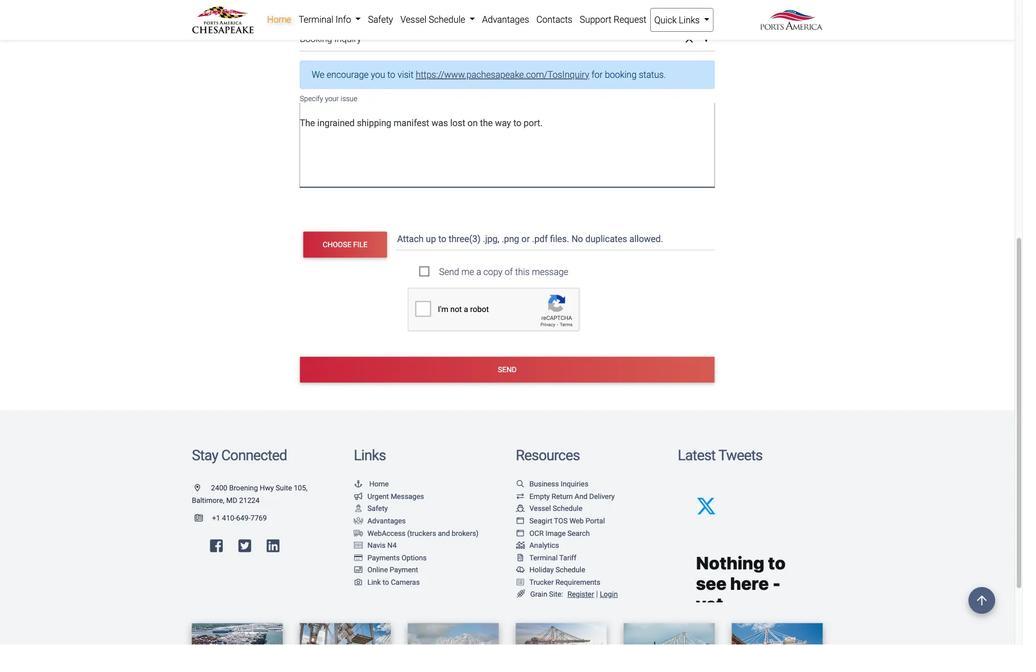 Task type: vqa. For each thing, say whether or not it's contained in the screenshot.
advantages link
yes



Task type: describe. For each thing, give the bounding box(es) containing it.
ocr
[[530, 529, 544, 538]]

truck container image
[[354, 530, 363, 537]]

https://www.pachesapeake.com/tosinquiry
[[416, 70, 590, 80]]

issue
[[341, 95, 358, 103]]

md
[[226, 496, 237, 505]]

link to cameras
[[368, 578, 420, 587]]

0 vertical spatial links
[[679, 15, 700, 25]]

contacts link
[[533, 8, 576, 31]]

register
[[568, 591, 594, 599]]

holiday schedule link
[[516, 566, 586, 575]]

0 horizontal spatial vessel
[[401, 14, 427, 25]]

info
[[336, 14, 351, 25]]

1 horizontal spatial advantages
[[482, 14, 529, 25]]

urgent messages
[[368, 492, 424, 501]]

+1 410-649-7769
[[212, 514, 267, 523]]

schedule for vessel schedule link to the bottom
[[553, 505, 583, 513]]

stay connected
[[192, 447, 287, 464]]

anchor image
[[354, 481, 363, 488]]

https://www.pachesapeake.com/tosinquiry link
[[416, 70, 590, 80]]

broening
[[229, 484, 258, 493]]

linkedin image
[[267, 539, 280, 553]]

terminal info link
[[295, 8, 365, 31]]

facebook square image
[[210, 539, 223, 553]]

urgent
[[368, 492, 389, 501]]

and
[[575, 492, 588, 501]]

empty return and delivery
[[530, 492, 615, 501]]

0 horizontal spatial advantages link
[[354, 517, 406, 526]]

Attach up to three(3) .jpg, .png or .pdf files. No duplicates allowed. text field
[[396, 229, 717, 251]]

business inquiries
[[530, 480, 589, 489]]

✕
[[686, 33, 693, 45]]

0 vertical spatial to
[[388, 70, 396, 80]]

booking
[[605, 70, 637, 80]]

bells image
[[516, 567, 525, 574]]

hwy
[[260, 484, 274, 493]]

choose file
[[323, 241, 368, 249]]

1 vertical spatial home
[[369, 480, 389, 489]]

quick links link
[[650, 8, 714, 32]]

trucker
[[530, 578, 554, 587]]

webaccess (truckers and brokers)
[[368, 529, 479, 538]]

a
[[477, 267, 482, 277]]

stay
[[192, 447, 218, 464]]

navis
[[368, 542, 386, 550]]

410-
[[222, 514, 236, 523]]

|
[[596, 590, 598, 600]]

contacts
[[537, 14, 573, 25]]

support
[[580, 14, 612, 25]]

terminal info
[[299, 14, 354, 25]]

container storage image
[[354, 542, 363, 549]]

of
[[505, 267, 513, 277]]

empty return and delivery link
[[516, 492, 615, 501]]

specify your issue
[[300, 95, 358, 103]]

send me a copy of this message
[[439, 267, 569, 277]]

urgent messages link
[[354, 492, 424, 501]]

go to top image
[[969, 587, 996, 614]]

home link for terminal info link
[[264, 8, 295, 31]]

connected
[[221, 447, 287, 464]]

terminal tariff link
[[516, 554, 577, 562]]

empty
[[530, 492, 550, 501]]

terminal for terminal tariff
[[530, 554, 558, 562]]

encourage
[[327, 70, 369, 80]]

login
[[600, 591, 618, 599]]

webaccess
[[368, 529, 406, 538]]

1 vertical spatial vessel schedule
[[530, 505, 583, 513]]

0 vertical spatial safety
[[368, 14, 393, 25]]

0 vertical spatial schedule
[[429, 14, 465, 25]]

specify
[[300, 95, 323, 103]]

baltimore,
[[192, 496, 225, 505]]

7769
[[251, 514, 267, 523]]

0 horizontal spatial links
[[354, 447, 386, 464]]

online payment link
[[354, 566, 418, 575]]

exchange image
[[516, 493, 525, 500]]

visit
[[398, 70, 414, 80]]

link to cameras link
[[354, 578, 420, 587]]

▼
[[703, 35, 710, 44]]

requirements
[[556, 578, 601, 587]]

holiday
[[530, 566, 554, 575]]

support request link
[[576, 8, 650, 31]]

your
[[325, 95, 339, 103]]

holiday schedule
[[530, 566, 586, 575]]

send
[[498, 366, 517, 374]]

message
[[532, 267, 569, 277]]

export
[[468, 18, 494, 29]]

search image
[[516, 481, 525, 488]]

1 vertical spatial to
[[383, 578, 389, 587]]

tariff
[[560, 554, 577, 562]]

safety link for the topmost vessel schedule link
[[365, 8, 397, 31]]

browser image for ocr
[[516, 530, 525, 537]]

(truckers
[[407, 529, 436, 538]]

booking inquiry
[[300, 34, 361, 45]]

navis n4 link
[[354, 542, 397, 550]]

phone office image
[[195, 515, 212, 522]]

export service type
[[468, 18, 547, 29]]

grain site: register | login
[[531, 590, 618, 600]]

for
[[592, 70, 603, 80]]

1 vertical spatial vessel schedule link
[[516, 505, 583, 513]]

grain
[[531, 591, 548, 599]]

suite
[[276, 484, 292, 493]]

resources
[[516, 447, 580, 464]]

inquiries
[[561, 480, 589, 489]]



Task type: locate. For each thing, give the bounding box(es) containing it.
1 horizontal spatial home link
[[354, 480, 389, 489]]

copy
[[484, 267, 503, 277]]

safety right info
[[368, 14, 393, 25]]

0 vertical spatial vessel
[[401, 14, 427, 25]]

type
[[528, 18, 547, 29]]

1 horizontal spatial links
[[679, 15, 700, 25]]

seagirt tos web portal
[[530, 517, 605, 526]]

0 vertical spatial home link
[[264, 8, 295, 31]]

vessel schedule up 'seagirt tos web portal' link
[[530, 505, 583, 513]]

schedule
[[429, 14, 465, 25], [553, 505, 583, 513], [556, 566, 586, 575]]

1 vertical spatial links
[[354, 447, 386, 464]]

2 vertical spatial schedule
[[556, 566, 586, 575]]

1 vertical spatial advantages
[[368, 517, 406, 526]]

1 vertical spatial schedule
[[553, 505, 583, 513]]

seagirt
[[530, 517, 553, 526]]

1 horizontal spatial advantages link
[[479, 8, 533, 31]]

return
[[552, 492, 573, 501]]

webaccess (truckers and brokers) link
[[354, 529, 479, 538]]

quick
[[655, 15, 677, 25]]

home link
[[264, 8, 295, 31], [354, 480, 389, 489]]

1 vertical spatial advantages link
[[354, 517, 406, 526]]

advantages link
[[479, 8, 533, 31], [354, 517, 406, 526]]

payments
[[368, 554, 400, 562]]

status.
[[639, 70, 666, 80]]

trucker requirements link
[[516, 578, 601, 587]]

analytics image
[[516, 542, 525, 549]]

browser image inside ocr image search link
[[516, 530, 525, 537]]

list alt image
[[516, 579, 525, 586]]

advantages up the webaccess
[[368, 517, 406, 526]]

to right the you
[[388, 70, 396, 80]]

file invoice image
[[516, 554, 525, 562]]

and
[[438, 529, 450, 538]]

2400 broening hwy suite 105, baltimore, md 21224
[[192, 484, 308, 505]]

send button
[[300, 357, 715, 383]]

21224
[[239, 496, 260, 505]]

vessel up visit
[[401, 14, 427, 25]]

options
[[402, 554, 427, 562]]

portal
[[586, 517, 605, 526]]

quick links
[[655, 15, 702, 25]]

business
[[530, 480, 559, 489]]

1 horizontal spatial terminal
[[530, 554, 558, 562]]

0 horizontal spatial advantages
[[368, 517, 406, 526]]

home inside the home link
[[267, 14, 292, 25]]

+1 410-649-7769 link
[[192, 514, 267, 523]]

2400 broening hwy suite 105, baltimore, md 21224 link
[[192, 484, 308, 505]]

trucker requirements
[[530, 578, 601, 587]]

home up urgent
[[369, 480, 389, 489]]

advantages left contacts link
[[482, 14, 529, 25]]

terminal down analytics
[[530, 554, 558, 562]]

0 horizontal spatial home link
[[264, 8, 295, 31]]

latest tweets
[[678, 447, 763, 464]]

twitter square image
[[239, 539, 251, 553]]

1 horizontal spatial vessel schedule link
[[516, 505, 583, 513]]

advantages
[[482, 14, 529, 25], [368, 517, 406, 526]]

we
[[312, 70, 325, 80]]

vessel schedule link
[[397, 8, 479, 31], [516, 505, 583, 513]]

booking
[[300, 34, 332, 45]]

home left terminal info at top
[[267, 14, 292, 25]]

site:
[[549, 591, 563, 599]]

0 horizontal spatial vessel schedule
[[401, 14, 468, 25]]

0 vertical spatial browser image
[[516, 518, 525, 525]]

home
[[267, 14, 292, 25], [369, 480, 389, 489]]

browser image for seagirt
[[516, 518, 525, 525]]

terminal tariff
[[530, 554, 577, 562]]

file
[[353, 241, 368, 249]]

links up ✕
[[679, 15, 700, 25]]

terminal for terminal info
[[299, 14, 334, 25]]

browser image down ship icon
[[516, 518, 525, 525]]

105,
[[294, 484, 308, 493]]

links
[[679, 15, 700, 25], [354, 447, 386, 464]]

2 browser image from the top
[[516, 530, 525, 537]]

home link for "urgent messages" link
[[354, 480, 389, 489]]

home link up urgent
[[354, 480, 389, 489]]

vessel
[[401, 14, 427, 25], [530, 505, 551, 513]]

1 vertical spatial home link
[[354, 480, 389, 489]]

1 vertical spatial safety
[[368, 505, 388, 513]]

1 vertical spatial vessel
[[530, 505, 551, 513]]

payments options
[[368, 554, 427, 562]]

map marker alt image
[[195, 485, 209, 492]]

schedule for holiday schedule link at bottom right
[[556, 566, 586, 575]]

payment
[[390, 566, 418, 575]]

1 horizontal spatial vessel
[[530, 505, 551, 513]]

send
[[439, 267, 459, 277]]

online payment
[[368, 566, 418, 575]]

1 horizontal spatial vessel schedule
[[530, 505, 583, 513]]

1 vertical spatial terminal
[[530, 554, 558, 562]]

payments options link
[[354, 554, 427, 562]]

0 horizontal spatial vessel schedule link
[[397, 8, 479, 31]]

you
[[371, 70, 385, 80]]

0 horizontal spatial home
[[267, 14, 292, 25]]

camera image
[[354, 579, 363, 586]]

analytics link
[[516, 542, 559, 550]]

ocr image search link
[[516, 529, 590, 538]]

vessel schedule left "export"
[[401, 14, 468, 25]]

links up anchor image on the bottom left of page
[[354, 447, 386, 464]]

0 vertical spatial home
[[267, 14, 292, 25]]

browser image inside 'seagirt tos web portal' link
[[516, 518, 525, 525]]

cameras
[[391, 578, 420, 587]]

safety link for advantages link to the left
[[354, 505, 388, 513]]

0 vertical spatial terminal
[[299, 14, 334, 25]]

terminal up 'booking'
[[299, 14, 334, 25]]

credit card front image
[[354, 567, 363, 574]]

home link left terminal info at top
[[264, 8, 295, 31]]

safety down urgent
[[368, 505, 388, 513]]

0 vertical spatial safety link
[[365, 8, 397, 31]]

1 vertical spatial browser image
[[516, 530, 525, 537]]

link
[[368, 578, 381, 587]]

login link
[[600, 591, 618, 599]]

credit card image
[[354, 554, 363, 562]]

0 horizontal spatial terminal
[[299, 14, 334, 25]]

search
[[568, 529, 590, 538]]

1 vertical spatial safety link
[[354, 505, 388, 513]]

to right link
[[383, 578, 389, 587]]

hand receiving image
[[354, 518, 363, 525]]

browser image
[[516, 518, 525, 525], [516, 530, 525, 537]]

latest
[[678, 447, 716, 464]]

ship image
[[516, 505, 525, 513]]

choose
[[323, 241, 352, 249]]

inquiry
[[335, 34, 361, 45]]

service
[[496, 18, 526, 29]]

schedule left "export"
[[429, 14, 465, 25]]

we encourage you to visit https://www.pachesapeake.com/tosinquiry for booking status.
[[312, 70, 666, 80]]

user hard hat image
[[354, 505, 363, 513]]

request
[[614, 14, 647, 25]]

this
[[515, 267, 530, 277]]

safety
[[368, 14, 393, 25], [368, 505, 388, 513]]

browser image up analytics image
[[516, 530, 525, 537]]

vessel down empty
[[530, 505, 551, 513]]

image
[[546, 529, 566, 538]]

navis n4
[[368, 542, 397, 550]]

1 horizontal spatial home
[[369, 480, 389, 489]]

1 browser image from the top
[[516, 518, 525, 525]]

649-
[[236, 514, 251, 523]]

schedule up 'seagirt tos web portal'
[[553, 505, 583, 513]]

schedule down tariff
[[556, 566, 586, 575]]

+1
[[212, 514, 220, 523]]

brokers)
[[452, 529, 479, 538]]

safety link down urgent
[[354, 505, 388, 513]]

safety link right info
[[365, 8, 397, 31]]

0 vertical spatial advantages
[[482, 14, 529, 25]]

0 vertical spatial vessel schedule
[[401, 14, 468, 25]]

register link
[[565, 591, 594, 599]]

analytics
[[530, 542, 559, 550]]

to
[[388, 70, 396, 80], [383, 578, 389, 587]]

0 vertical spatial vessel schedule link
[[397, 8, 479, 31]]

tweets
[[719, 447, 763, 464]]

bullhorn image
[[354, 493, 363, 500]]

vessel schedule
[[401, 14, 468, 25], [530, 505, 583, 513]]

wheat image
[[516, 591, 526, 599]]

web
[[570, 517, 584, 526]]

Specify your issue text field
[[300, 103, 715, 188]]

n4
[[388, 542, 397, 550]]

0 vertical spatial advantages link
[[479, 8, 533, 31]]

terminal
[[299, 14, 334, 25], [530, 554, 558, 562]]



